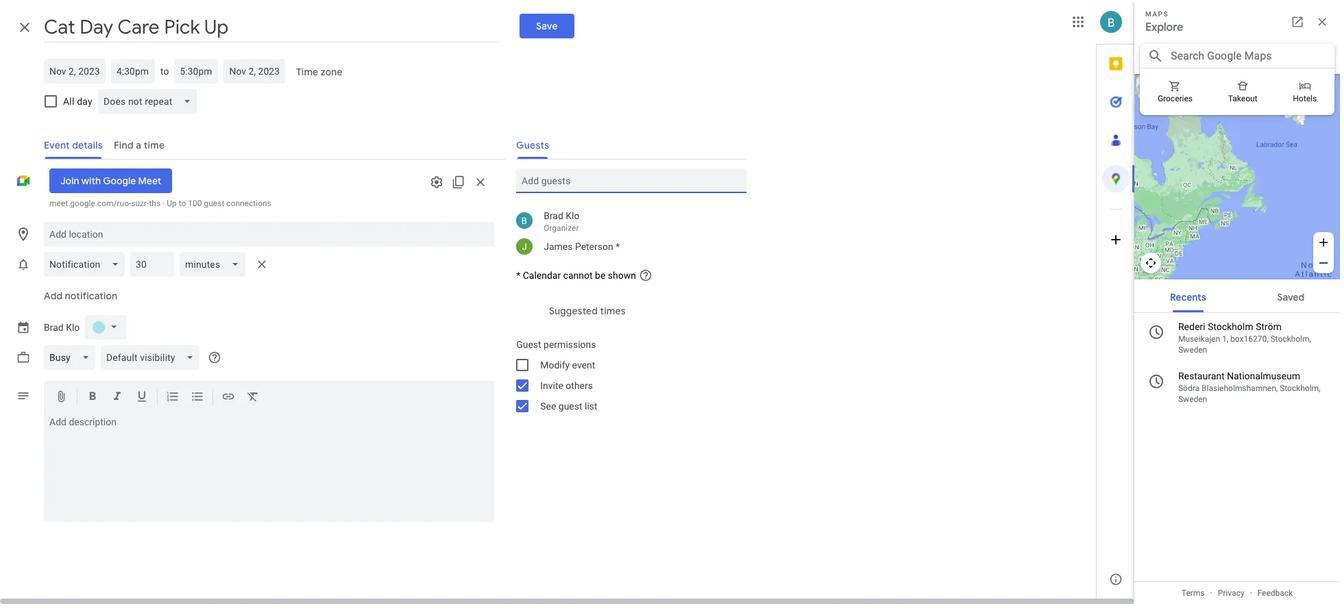 Task type: describe. For each thing, give the bounding box(es) containing it.
guest permissions
[[516, 339, 596, 350]]

james peterson tree item
[[505, 236, 747, 258]]

Start date text field
[[49, 63, 100, 80]]

brad klo, organizer tree item
[[505, 207, 747, 236]]

0 vertical spatial guest
[[204, 199, 224, 208]]

brad for brad klo organizer
[[544, 210, 563, 221]]

james peterson *
[[544, 241, 620, 252]]

·
[[163, 199, 165, 208]]

klo for brad klo organizer
[[566, 210, 580, 221]]

event
[[572, 360, 595, 371]]

suzr-
[[131, 199, 149, 208]]

save
[[536, 20, 558, 32]]

bold image
[[86, 390, 99, 406]]

cannot
[[563, 270, 593, 281]]

100
[[188, 199, 202, 208]]

Start time text field
[[117, 63, 149, 80]]

Title text field
[[44, 12, 497, 43]]

guests invited to this event. tree
[[505, 207, 747, 258]]

be
[[595, 270, 606, 281]]

ths
[[149, 199, 161, 208]]

0 vertical spatial to
[[160, 66, 169, 77]]

Guests text field
[[522, 169, 741, 193]]

insert link image
[[221, 390, 235, 406]]

Location text field
[[49, 222, 489, 247]]

time zone button
[[291, 60, 348, 84]]

all
[[63, 96, 74, 107]]

times
[[600, 305, 626, 317]]

klo for brad klo
[[66, 322, 80, 333]]

connections
[[226, 199, 271, 208]]

suggested
[[549, 305, 598, 317]]

add
[[44, 290, 62, 302]]

all day
[[63, 96, 92, 107]]

* inside james peterson tree item
[[616, 241, 620, 252]]

james
[[544, 241, 573, 252]]

suggested times
[[549, 305, 626, 317]]

Minutes in advance for notification number field
[[136, 252, 169, 277]]

End time text field
[[180, 63, 213, 80]]

see
[[540, 401, 556, 412]]

add notification button
[[38, 280, 123, 313]]

organizer
[[544, 223, 579, 233]]

google
[[103, 175, 136, 187]]

meet.google.com/ruo-
[[49, 199, 131, 208]]

add notification
[[44, 290, 117, 302]]

invite
[[540, 380, 563, 391]]

underline image
[[135, 390, 149, 406]]

formatting options toolbar
[[44, 381, 494, 414]]



Task type: locate. For each thing, give the bounding box(es) containing it.
End date text field
[[229, 63, 280, 80]]

join with google meet link
[[49, 169, 172, 193]]

brad up organizer
[[544, 210, 563, 221]]

italic image
[[110, 390, 124, 406]]

to
[[160, 66, 169, 77], [179, 199, 186, 208]]

join with google meet
[[60, 175, 161, 187]]

save button
[[519, 14, 574, 38]]

klo inside 'brad klo organizer'
[[566, 210, 580, 221]]

meet.google.com/ruo-suzr-ths · up to 100 guest connections
[[49, 199, 271, 208]]

guest
[[204, 199, 224, 208], [559, 401, 582, 412]]

1 horizontal spatial to
[[179, 199, 186, 208]]

remove formatting image
[[246, 390, 260, 406]]

meet
[[138, 175, 161, 187]]

Description text field
[[44, 417, 494, 520]]

0 vertical spatial *
[[616, 241, 620, 252]]

with
[[81, 175, 101, 187]]

brad inside 'brad klo organizer'
[[544, 210, 563, 221]]

1 vertical spatial klo
[[66, 322, 80, 333]]

brad for brad klo
[[44, 322, 64, 333]]

tab list inside side panel section
[[1097, 45, 1135, 561]]

0 horizontal spatial brad
[[44, 322, 64, 333]]

bulleted list image
[[191, 390, 204, 406]]

guest right 100 in the top left of the page
[[204, 199, 224, 208]]

time zone
[[296, 66, 343, 78]]

1 horizontal spatial *
[[616, 241, 620, 252]]

up
[[167, 199, 177, 208]]

brad down add
[[44, 322, 64, 333]]

brad klo organizer
[[544, 210, 580, 233]]

guest
[[516, 339, 541, 350]]

1 horizontal spatial brad
[[544, 210, 563, 221]]

0 horizontal spatial to
[[160, 66, 169, 77]]

klo up organizer
[[566, 210, 580, 221]]

0 horizontal spatial *
[[516, 270, 520, 281]]

shown
[[608, 270, 636, 281]]

permissions
[[544, 339, 596, 350]]

invite others
[[540, 380, 593, 391]]

calendar
[[523, 270, 561, 281]]

klo down add notification
[[66, 322, 80, 333]]

1 vertical spatial to
[[179, 199, 186, 208]]

numbered list image
[[166, 390, 180, 406]]

* right 'peterson'
[[616, 241, 620, 252]]

1 vertical spatial guest
[[559, 401, 582, 412]]

others
[[566, 380, 593, 391]]

*
[[616, 241, 620, 252], [516, 270, 520, 281]]

1 horizontal spatial guest
[[559, 401, 582, 412]]

suggested times button
[[544, 299, 631, 324]]

0 horizontal spatial guest
[[204, 199, 224, 208]]

tab list
[[1097, 45, 1135, 561]]

brad klo
[[44, 322, 80, 333]]

peterson
[[575, 241, 613, 252]]

klo
[[566, 210, 580, 221], [66, 322, 80, 333]]

group
[[505, 335, 747, 417]]

join
[[60, 175, 79, 187]]

day
[[77, 96, 92, 107]]

modify
[[540, 360, 570, 371]]

see guest list
[[540, 401, 597, 412]]

brad
[[544, 210, 563, 221], [44, 322, 64, 333]]

modify event
[[540, 360, 595, 371]]

0 horizontal spatial klo
[[66, 322, 80, 333]]

30 minutes before element
[[44, 250, 273, 280]]

0 vertical spatial brad
[[544, 210, 563, 221]]

1 horizontal spatial klo
[[566, 210, 580, 221]]

notification
[[65, 290, 117, 302]]

list
[[585, 401, 597, 412]]

zone
[[321, 66, 343, 78]]

group containing guest permissions
[[505, 335, 747, 417]]

1 vertical spatial *
[[516, 270, 520, 281]]

None field
[[98, 89, 202, 114], [44, 252, 131, 277], [180, 252, 251, 277], [44, 345, 101, 370], [101, 345, 205, 370], [98, 89, 202, 114], [44, 252, 131, 277], [180, 252, 251, 277], [44, 345, 101, 370], [101, 345, 205, 370]]

time
[[296, 66, 319, 78]]

* calendar cannot be shown
[[516, 270, 636, 281]]

0 vertical spatial klo
[[566, 210, 580, 221]]

to left 'end time' text box
[[160, 66, 169, 77]]

guest left list
[[559, 401, 582, 412]]

1 vertical spatial brad
[[44, 322, 64, 333]]

to right up
[[179, 199, 186, 208]]

* left calendar
[[516, 270, 520, 281]]

side panel section
[[1096, 44, 1135, 599]]



Task type: vqa. For each thing, say whether or not it's contained in the screenshot.
middle "settings"
no



